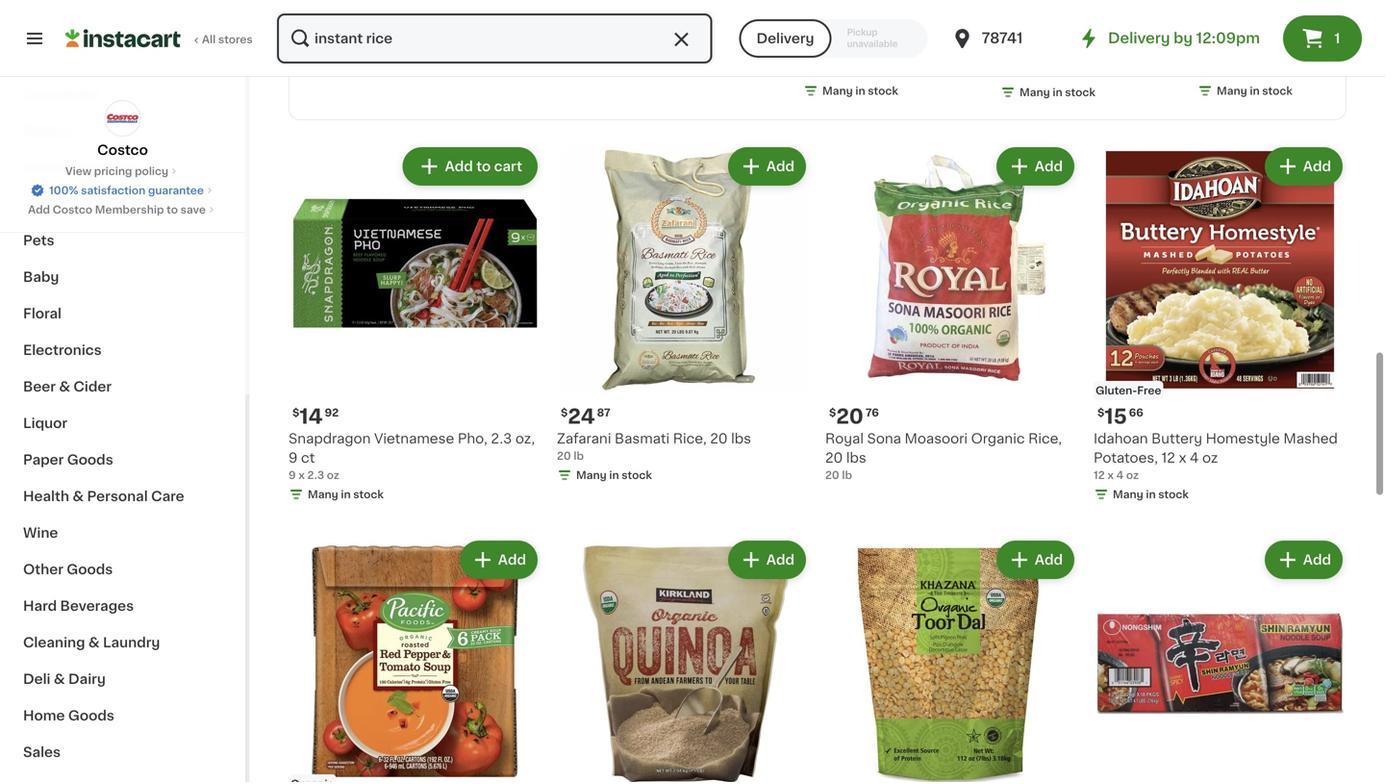 Task type: vqa. For each thing, say whether or not it's contained in the screenshot.
the rightmost own
no



Task type: locate. For each thing, give the bounding box(es) containing it.
many for lbs
[[576, 470, 607, 480]]

Search field
[[277, 13, 712, 63]]

to down guarantee
[[167, 204, 178, 215]]

48 down service type group
[[803, 66, 818, 77]]

bare up spicy,
[[1034, 10, 1065, 24]]

1 just from the left
[[803, 10, 833, 24]]

oz inside the just bare lightly breaded chicken breast fillet, 48 oz
[[968, 30, 983, 43]]

home goods
[[23, 709, 114, 723]]

floral
[[23, 307, 62, 320]]

view pricing policy
[[65, 166, 168, 177]]

rice, right basmati
[[673, 432, 707, 445]]

3 down spicy,
[[1001, 68, 1008, 78]]

lbs inside just bare lightly breaded chicken breast strips, spicy, 3 lbs 3 lb
[[1058, 49, 1078, 62]]

1 vertical spatial 4
[[1117, 470, 1124, 480]]

many down the 12:09pm
[[1217, 86, 1248, 96]]

2 $ from the left
[[561, 407, 568, 418]]

many down spicy,
[[1020, 87, 1050, 98]]

many in stock for chunks,
[[1217, 86, 1293, 96]]

lb inside the royal sona moasoori organic rice, 20 lbs 20 lb
[[842, 470, 852, 480]]

2 lightly from the left
[[1068, 10, 1114, 24]]

bare for just bare chicken breast chunks, 64 oz (14) 64 oz
[[1231, 10, 1262, 24]]

2 horizontal spatial bare
[[1231, 10, 1262, 24]]

& down beverages
[[88, 636, 100, 649]]

just
[[803, 10, 833, 24], [1001, 10, 1030, 24], [1198, 10, 1228, 24]]

snapdragon vietnamese pho, 2.3 oz, 9 ct 9 x 2.3 oz
[[289, 432, 535, 480]]

0 horizontal spatial chicken
[[803, 30, 859, 43]]

bare
[[837, 10, 868, 24], [1034, 10, 1065, 24], [1231, 10, 1262, 24]]

delivery for delivery by 12:09pm
[[1108, 31, 1170, 45]]

paper goods
[[23, 453, 113, 467]]

& up '100%'
[[62, 161, 73, 174]]

costco inside add costco membership to save 'link'
[[53, 204, 92, 215]]

beer & cider
[[23, 380, 112, 394]]

breast left the strips,
[[1059, 30, 1103, 43]]

1 9 from the top
[[289, 451, 298, 465]]

service type group
[[739, 19, 928, 58]]

goods for other goods
[[67, 563, 113, 576]]

64
[[1256, 30, 1274, 43], [1198, 66, 1212, 77]]

0 vertical spatial 9
[[289, 451, 298, 465]]

goods for home goods
[[68, 709, 114, 723]]

x down ct
[[298, 470, 305, 480]]

12
[[1162, 451, 1176, 465], [1094, 470, 1105, 480]]

beer
[[23, 380, 56, 394]]

bare inside just bare lightly breaded chicken breast strips, spicy, 3 lbs 3 lb
[[1034, 10, 1065, 24]]

$ down gluten-
[[1098, 407, 1105, 418]]

4 $ from the left
[[1098, 407, 1105, 418]]

health & personal care
[[23, 490, 184, 503]]

0 horizontal spatial delivery
[[757, 32, 814, 45]]

1 horizontal spatial 48
[[946, 30, 964, 43]]

4 down potatoes,
[[1117, 470, 1124, 480]]

1 $ from the left
[[292, 407, 300, 418]]

$ 20 76
[[829, 406, 879, 427]]

breast inside just bare chicken breast chunks, 64 oz (14) 64 oz
[[1324, 10, 1368, 24]]

2 horizontal spatial just
[[1198, 10, 1228, 24]]

1 bare from the left
[[837, 10, 868, 24]]

0 horizontal spatial bare
[[837, 10, 868, 24]]

many down ct
[[308, 489, 338, 500]]

78741
[[982, 31, 1023, 45]]

12 down potatoes,
[[1094, 470, 1105, 480]]

snacks
[[23, 197, 73, 211]]

1 lightly from the left
[[871, 10, 917, 24]]

0 vertical spatial 3
[[1046, 49, 1055, 62]]

4 down the buttery
[[1190, 451, 1199, 465]]

1 horizontal spatial just
[[1001, 10, 1030, 24]]

pets
[[23, 234, 54, 247]]

0 vertical spatial 4
[[1190, 451, 1199, 465]]

0 horizontal spatial lightly
[[871, 10, 917, 24]]

many in stock down basmati
[[576, 470, 652, 480]]

stock down zafarani basmati rice, 20 lbs 20 lb
[[622, 470, 652, 480]]

cleaning & laundry link
[[12, 624, 234, 661]]

$ inside $ 24 87
[[561, 407, 568, 418]]

breaded inside the just bare lightly breaded chicken breast fillet, 48 oz
[[921, 10, 978, 24]]

1 horizontal spatial x
[[1108, 470, 1114, 480]]

2 bare from the left
[[1034, 10, 1065, 24]]

gluten-free
[[1096, 385, 1162, 396]]

goods up beverages
[[67, 563, 113, 576]]

1 horizontal spatial breast
[[1059, 30, 1103, 43]]

satisfaction
[[81, 185, 146, 196]]

2 vertical spatial lb
[[842, 470, 852, 480]]

costco
[[97, 143, 148, 157], [53, 204, 92, 215]]

bare for just bare lightly breaded chicken breast strips, spicy, 3 lbs 3 lb
[[1034, 10, 1065, 24]]

snacks & candy link
[[12, 186, 234, 222]]

x inside snapdragon vietnamese pho, 2.3 oz, 9 ct 9 x 2.3 oz
[[298, 470, 305, 480]]

2.3 down ct
[[307, 470, 324, 480]]

0 horizontal spatial x
[[298, 470, 305, 480]]

snacks & candy
[[23, 197, 137, 211]]

100% satisfaction guarantee
[[49, 185, 204, 196]]

lb down spicy,
[[1010, 68, 1020, 78]]

2 horizontal spatial lb
[[1010, 68, 1020, 78]]

0 vertical spatial costco
[[97, 143, 148, 157]]

9 left ct
[[289, 451, 298, 465]]

other goods
[[23, 563, 113, 576]]

0 vertical spatial 48
[[946, 30, 964, 43]]

1 horizontal spatial chicken
[[1001, 30, 1056, 43]]

lightly up the strips,
[[1068, 10, 1114, 24]]

0 horizontal spatial breast
[[862, 30, 906, 43]]

& right 'health'
[[73, 490, 84, 503]]

lightly
[[871, 10, 917, 24], [1068, 10, 1114, 24]]

idahoan buttery homestyle mashed potatoes, 12 x 4 oz 12 x 4 oz
[[1094, 432, 1338, 480]]

1 vertical spatial lb
[[574, 451, 584, 461]]

$ for 24
[[561, 407, 568, 418]]

&
[[62, 161, 73, 174], [77, 197, 88, 211], [59, 380, 70, 394], [73, 490, 84, 503], [88, 636, 100, 649], [54, 673, 65, 686]]

lightly inside just bare lightly breaded chicken breast strips, spicy, 3 lbs 3 lb
[[1068, 10, 1114, 24]]

2 vertical spatial lbs
[[847, 451, 867, 465]]

66
[[1129, 407, 1144, 418]]

$ 24 87
[[561, 406, 611, 427]]

None search field
[[275, 12, 714, 65]]

lb
[[1010, 68, 1020, 78], [574, 451, 584, 461], [842, 470, 852, 480]]

other goods link
[[12, 551, 234, 588]]

2 vertical spatial goods
[[68, 709, 114, 723]]

x down potatoes,
[[1108, 470, 1114, 480]]

100%
[[49, 185, 78, 196]]

2 horizontal spatial chicken
[[1265, 10, 1321, 24]]

2 rice, from the left
[[1029, 432, 1062, 445]]

64 up (14)
[[1256, 30, 1274, 43]]

many down potatoes,
[[1113, 489, 1144, 500]]

1 horizontal spatial bare
[[1034, 10, 1065, 24]]

0 horizontal spatial to
[[167, 204, 178, 215]]

breaded up fillet,
[[921, 10, 978, 24]]

just bare lightly breaded chicken breast strips, spicy, 3 lbs 3 lb
[[1001, 10, 1175, 78]]

just inside just bare chicken breast chunks, 64 oz (14) 64 oz
[[1198, 10, 1228, 24]]

$ up zafarani
[[561, 407, 568, 418]]

to left cart at the top left
[[476, 160, 491, 173]]

many down 48 oz at the top of the page
[[823, 86, 853, 96]]

delivery
[[1108, 31, 1170, 45], [757, 32, 814, 45]]

bare up the 12:09pm
[[1231, 10, 1262, 24]]

delivery by 12:09pm link
[[1078, 27, 1260, 50]]

chicken
[[1265, 10, 1321, 24], [803, 30, 859, 43], [1001, 30, 1056, 43]]

20
[[836, 406, 864, 427], [710, 432, 728, 445], [557, 451, 571, 461], [825, 451, 843, 465], [825, 470, 840, 480]]

1 vertical spatial 12
[[1094, 470, 1105, 480]]

just inside just bare lightly breaded chicken breast strips, spicy, 3 lbs 3 lb
[[1001, 10, 1030, 24]]

0 vertical spatial lbs
[[1058, 49, 1078, 62]]

1 horizontal spatial lightly
[[1068, 10, 1114, 24]]

100% satisfaction guarantee button
[[30, 179, 215, 198]]

stock
[[868, 86, 898, 96], [1263, 86, 1293, 96], [1065, 87, 1096, 98], [622, 470, 652, 480], [353, 489, 384, 500], [1159, 489, 1189, 500]]

chicken up 48 oz at the top of the page
[[803, 30, 859, 43]]

1 vertical spatial to
[[167, 204, 178, 215]]

in down 'snapdragon'
[[341, 489, 351, 500]]

0 horizontal spatial 64
[[1198, 66, 1212, 77]]

1 vertical spatial 3
[[1001, 68, 1008, 78]]

goods up 'health & personal care'
[[67, 453, 113, 467]]

breaded inside just bare lightly breaded chicken breast strips, spicy, 3 lbs 3 lb
[[1118, 10, 1175, 24]]

★★★★★
[[803, 48, 871, 62], [803, 48, 871, 62]]

strips,
[[1107, 30, 1150, 43]]

goods down dairy at the left bottom of page
[[68, 709, 114, 723]]

92
[[325, 407, 339, 418]]

lb down zafarani
[[574, 451, 584, 461]]

product group containing 15
[[1094, 143, 1347, 506]]

1 vertical spatial 9
[[289, 470, 296, 480]]

1 horizontal spatial lb
[[842, 470, 852, 480]]

delivery for delivery
[[757, 32, 814, 45]]

1 horizontal spatial rice,
[[1029, 432, 1062, 445]]

costco down '100%'
[[53, 204, 92, 215]]

1 vertical spatial costco
[[53, 204, 92, 215]]

0 vertical spatial 12
[[1162, 451, 1176, 465]]

x
[[1179, 451, 1187, 465], [298, 470, 305, 480], [1108, 470, 1114, 480]]

(14)
[[1269, 51, 1289, 61]]

chicken up spicy,
[[1001, 30, 1056, 43]]

1 horizontal spatial lbs
[[847, 451, 867, 465]]

0 vertical spatial goods
[[67, 453, 113, 467]]

in down just bare chicken breast chunks, 64 oz (14) 64 oz
[[1250, 86, 1260, 96]]

rice, right organic
[[1029, 432, 1062, 445]]

many for oz,
[[308, 489, 338, 500]]

oz down 'snapdragon'
[[327, 470, 340, 480]]

0 horizontal spatial lb
[[574, 451, 584, 461]]

0 vertical spatial lb
[[1010, 68, 1020, 78]]

lightly inside the just bare lightly breaded chicken breast fillet, 48 oz
[[871, 10, 917, 24]]

& down '100%'
[[77, 197, 88, 211]]

& for meat
[[62, 161, 73, 174]]

1 horizontal spatial costco
[[97, 143, 148, 157]]

$ left 92
[[292, 407, 300, 418]]

in down basmati
[[609, 470, 619, 480]]

household link
[[12, 76, 234, 113]]

0 horizontal spatial 12
[[1094, 470, 1105, 480]]

breast for just bare lightly breaded chicken breast strips, spicy, 3 lbs 3 lb
[[1059, 30, 1103, 43]]

just inside the just bare lightly breaded chicken breast fillet, 48 oz
[[803, 10, 833, 24]]

1 vertical spatial 64
[[1198, 66, 1212, 77]]

delivery left by
[[1108, 31, 1170, 45]]

$ inside $ 20 76
[[829, 407, 836, 418]]

oz down homestyle
[[1203, 451, 1218, 465]]

x down the buttery
[[1179, 451, 1187, 465]]

moasoori
[[905, 432, 968, 445]]

meat
[[23, 161, 59, 174]]

1 horizontal spatial 3
[[1046, 49, 1055, 62]]

1 vertical spatial lbs
[[731, 432, 751, 445]]

lightly up fillet,
[[871, 10, 917, 24]]

1 horizontal spatial delivery
[[1108, 31, 1170, 45]]

product group
[[289, 143, 542, 506], [557, 143, 810, 487], [825, 143, 1079, 483], [1094, 143, 1347, 506], [289, 537, 542, 782], [557, 537, 810, 782], [825, 537, 1079, 782], [1094, 537, 1347, 782]]

bare right delivery button
[[837, 10, 868, 24]]

1 horizontal spatial breaded
[[1118, 10, 1175, 24]]

3 $ from the left
[[829, 407, 836, 418]]

just up chunks,
[[1198, 10, 1228, 24]]

chicken for just bare lightly breaded chicken breast fillet, 48 oz
[[803, 30, 859, 43]]

2 horizontal spatial breast
[[1324, 10, 1368, 24]]

product group containing 24
[[557, 143, 810, 487]]

78741 button
[[951, 12, 1067, 65]]

beer & cider link
[[12, 368, 234, 405]]

bare for just bare lightly breaded chicken breast fillet, 48 oz
[[837, 10, 868, 24]]

many in stock down (14)
[[1217, 86, 1293, 96]]

chicken inside just bare chicken breast chunks, 64 oz (14) 64 oz
[[1265, 10, 1321, 24]]

sona
[[867, 432, 901, 445]]

chicken for just bare lightly breaded chicken breast strips, spicy, 3 lbs 3 lb
[[1001, 30, 1056, 43]]

& for beer
[[59, 380, 70, 394]]

just for just bare lightly breaded chicken breast fillet, 48 oz
[[803, 10, 833, 24]]

$ inside $ 14 92
[[292, 407, 300, 418]]

3 just from the left
[[1198, 10, 1228, 24]]

many in stock down (8)
[[823, 86, 898, 96]]

0 horizontal spatial 2.3
[[307, 470, 324, 480]]

$ for 14
[[292, 407, 300, 418]]

many in stock down potatoes,
[[1113, 489, 1189, 500]]

0 horizontal spatial breaded
[[921, 10, 978, 24]]

in for potatoes,
[[1146, 489, 1156, 500]]

2 just from the left
[[1001, 10, 1030, 24]]

add
[[445, 160, 473, 173], [767, 160, 795, 173], [1035, 160, 1063, 173], [1303, 160, 1332, 173], [28, 204, 50, 215], [498, 553, 526, 567], [767, 553, 795, 567], [1035, 553, 1063, 567], [1303, 553, 1332, 567]]

1 horizontal spatial to
[[476, 160, 491, 173]]

hard
[[23, 599, 57, 613]]

$ for 20
[[829, 407, 836, 418]]

in
[[856, 86, 866, 96], [1250, 86, 1260, 96], [1053, 87, 1063, 98], [609, 470, 619, 480], [341, 489, 351, 500], [1146, 489, 1156, 500]]

0 vertical spatial 2.3
[[491, 432, 512, 445]]

in down potatoes,
[[1146, 489, 1156, 500]]

$ for 15
[[1098, 407, 1105, 418]]

0 horizontal spatial just
[[803, 10, 833, 24]]

many for potatoes,
[[1113, 489, 1144, 500]]

9 down 'snapdragon'
[[289, 470, 296, 480]]

2.3 left 'oz,'
[[491, 432, 512, 445]]

3 bare from the left
[[1231, 10, 1262, 24]]

many down zafarani
[[576, 470, 607, 480]]

stock down the buttery
[[1159, 489, 1189, 500]]

oz right fillet,
[[968, 30, 983, 43]]

$
[[292, 407, 300, 418], [561, 407, 568, 418], [829, 407, 836, 418], [1098, 407, 1105, 418]]

1 breaded from the left
[[921, 10, 978, 24]]

& right deli
[[54, 673, 65, 686]]

chicken inside the just bare lightly breaded chicken breast fillet, 48 oz
[[803, 30, 859, 43]]

& inside 'link'
[[62, 161, 73, 174]]

stock down (14)
[[1263, 86, 1293, 96]]

& right beer
[[59, 380, 70, 394]]

3 right spicy,
[[1046, 49, 1055, 62]]

organic
[[971, 432, 1025, 445]]

chicken up (14)
[[1265, 10, 1321, 24]]

rice, inside zafarani basmati rice, 20 lbs 20 lb
[[673, 432, 707, 445]]

0 horizontal spatial lbs
[[731, 432, 751, 445]]

costco up view pricing policy link
[[97, 143, 148, 157]]

64 down delivery by 12:09pm
[[1198, 66, 1212, 77]]

breast inside just bare lightly breaded chicken breast strips, spicy, 3 lbs 3 lb
[[1059, 30, 1103, 43]]

just up 78741
[[1001, 10, 1030, 24]]

1
[[1335, 32, 1341, 45]]

1 vertical spatial 2.3
[[307, 470, 324, 480]]

$ up royal
[[829, 407, 836, 418]]

breast inside the just bare lightly breaded chicken breast fillet, 48 oz
[[862, 30, 906, 43]]

0 horizontal spatial costco
[[53, 204, 92, 215]]

baby
[[23, 270, 59, 284]]

many in stock for lbs
[[576, 470, 652, 480]]

breast
[[1324, 10, 1368, 24], [862, 30, 906, 43], [1059, 30, 1103, 43]]

delivery inside button
[[757, 32, 814, 45]]

2 horizontal spatial lbs
[[1058, 49, 1078, 62]]

2 breaded from the left
[[1118, 10, 1175, 24]]

breast up (8)
[[862, 30, 906, 43]]

snapdragon
[[289, 432, 371, 445]]

12 down the buttery
[[1162, 451, 1176, 465]]

many in stock down ct
[[308, 489, 384, 500]]

delivery up 48 oz at the top of the page
[[757, 32, 814, 45]]

48 right fillet,
[[946, 30, 964, 43]]

1 vertical spatial goods
[[67, 563, 113, 576]]

many
[[823, 86, 853, 96], [1217, 86, 1248, 96], [1020, 87, 1050, 98], [576, 470, 607, 480], [308, 489, 338, 500], [1113, 489, 1144, 500]]

in down service type group
[[856, 86, 866, 96]]

breast up 1
[[1324, 10, 1368, 24]]

wine link
[[12, 515, 234, 551]]

breaded
[[921, 10, 978, 24], [1118, 10, 1175, 24]]

bare inside just bare chicken breast chunks, 64 oz (14) 64 oz
[[1231, 10, 1262, 24]]

1 horizontal spatial 64
[[1256, 30, 1274, 43]]

0 horizontal spatial rice,
[[673, 432, 707, 445]]

care
[[151, 490, 184, 503]]

0 horizontal spatial 48
[[803, 66, 818, 77]]

bare inside the just bare lightly breaded chicken breast fillet, 48 oz
[[837, 10, 868, 24]]

cider
[[74, 380, 112, 394]]

lb down royal
[[842, 470, 852, 480]]

14
[[300, 406, 323, 427]]

chicken inside just bare lightly breaded chicken breast strips, spicy, 3 lbs 3 lb
[[1001, 30, 1056, 43]]

cleaning & laundry
[[23, 636, 160, 649]]

electronics
[[23, 343, 102, 357]]

many in stock for oz,
[[308, 489, 384, 500]]

oz
[[968, 30, 983, 43], [1277, 30, 1293, 43], [821, 66, 833, 77], [1215, 66, 1228, 77], [1203, 451, 1218, 465], [327, 470, 340, 480], [1127, 470, 1139, 480]]

0 vertical spatial to
[[476, 160, 491, 173]]

just for just bare chicken breast chunks, 64 oz (14) 64 oz
[[1198, 10, 1228, 24]]

9
[[289, 451, 298, 465], [289, 470, 296, 480]]

breaded up the strips,
[[1118, 10, 1175, 24]]

stock down snapdragon vietnamese pho, 2.3 oz, 9 ct 9 x 2.3 oz
[[353, 489, 384, 500]]

1 rice, from the left
[[673, 432, 707, 445]]

1 horizontal spatial 2.3
[[491, 432, 512, 445]]

$ inside $ 15 66
[[1098, 407, 1105, 418]]

just up 48 oz at the top of the page
[[803, 10, 833, 24]]



Task type: describe. For each thing, give the bounding box(es) containing it.
royal
[[825, 432, 864, 445]]

mashed
[[1284, 432, 1338, 445]]

other
[[23, 563, 63, 576]]

stock for lbs
[[622, 470, 652, 480]]

sales link
[[12, 734, 234, 771]]

pricing
[[94, 166, 132, 177]]

royal sona moasoori organic rice, 20 lbs 20 lb
[[825, 432, 1062, 480]]

76
[[866, 407, 879, 418]]

instacart logo image
[[65, 27, 181, 50]]

delivery by 12:09pm
[[1108, 31, 1260, 45]]

lbs inside zafarani basmati rice, 20 lbs 20 lb
[[731, 432, 751, 445]]

in for chunks,
[[1250, 86, 1260, 96]]

zafarani basmati rice, 20 lbs 20 lb
[[557, 432, 751, 461]]

spicy,
[[1001, 49, 1042, 62]]

vietnamese
[[374, 432, 454, 445]]

beverages
[[60, 599, 134, 613]]

(8)
[[875, 51, 890, 61]]

personal
[[87, 490, 148, 503]]

oz down potatoes,
[[1127, 470, 1139, 480]]

lightly for strips,
[[1068, 10, 1114, 24]]

fillet,
[[910, 30, 943, 43]]

dairy
[[68, 673, 106, 686]]

all
[[202, 34, 216, 45]]

view
[[65, 166, 91, 177]]

stock for chunks,
[[1263, 86, 1293, 96]]

0 vertical spatial 64
[[1256, 30, 1274, 43]]

in for oz,
[[341, 489, 351, 500]]

hard beverages link
[[12, 588, 234, 624]]

stock for potatoes,
[[1159, 489, 1189, 500]]

1 horizontal spatial 4
[[1190, 451, 1199, 465]]

floral link
[[12, 295, 234, 332]]

many in stock for potatoes,
[[1113, 489, 1189, 500]]

zafarani
[[557, 432, 611, 445]]

guarantee
[[148, 185, 204, 196]]

delivery button
[[739, 19, 832, 58]]

free
[[1138, 385, 1162, 396]]

in for lbs
[[609, 470, 619, 480]]

product group containing 14
[[289, 143, 542, 506]]

wine
[[23, 526, 58, 540]]

& for health
[[73, 490, 84, 503]]

view pricing policy link
[[65, 164, 180, 179]]

0 horizontal spatial 4
[[1117, 470, 1124, 480]]

meat & seafood
[[23, 161, 135, 174]]

add inside add to cart button
[[445, 160, 473, 173]]

candy
[[91, 197, 137, 211]]

costco link
[[97, 100, 148, 160]]

policy
[[135, 166, 168, 177]]

add inside add costco membership to save 'link'
[[28, 204, 50, 215]]

save
[[181, 204, 206, 215]]

lb inside just bare lightly breaded chicken breast strips, spicy, 3 lbs 3 lb
[[1010, 68, 1020, 78]]

all stores
[[202, 34, 253, 45]]

just for just bare lightly breaded chicken breast strips, spicy, 3 lbs 3 lb
[[1001, 10, 1030, 24]]

& for cleaning
[[88, 636, 100, 649]]

just bare lightly breaded chicken breast fillet, 48 oz
[[803, 10, 983, 43]]

lightly for fillet,
[[871, 10, 917, 24]]

$ 15 66
[[1098, 406, 1144, 427]]

oz up (14)
[[1277, 30, 1293, 43]]

just bare chicken breast chunks, 64 oz (14) 64 oz
[[1198, 10, 1368, 77]]

paper
[[23, 453, 64, 467]]

health & personal care link
[[12, 478, 234, 515]]

item carousel region
[[787, 0, 1385, 104]]

oz inside snapdragon vietnamese pho, 2.3 oz, 9 ct 9 x 2.3 oz
[[327, 470, 340, 480]]

laundry
[[103, 636, 160, 649]]

costco logo image
[[104, 100, 141, 137]]

cleaning
[[23, 636, 85, 649]]

48 inside the just bare lightly breaded chicken breast fillet, 48 oz
[[946, 30, 964, 43]]

add costco membership to save link
[[28, 202, 217, 217]]

1 vertical spatial 48
[[803, 66, 818, 77]]

breast for just bare lightly breaded chicken breast fillet, 48 oz
[[862, 30, 906, 43]]

pets link
[[12, 222, 234, 259]]

hard beverages
[[23, 599, 134, 613]]

by
[[1174, 31, 1193, 45]]

breaded for strips,
[[1118, 10, 1175, 24]]

breaded for fillet,
[[921, 10, 978, 24]]

oz down the 12:09pm
[[1215, 66, 1228, 77]]

oz,
[[516, 432, 535, 445]]

sales
[[23, 746, 61, 759]]

product group containing 20
[[825, 143, 1079, 483]]

seafood
[[77, 161, 135, 174]]

& for deli
[[54, 673, 65, 686]]

ct
[[301, 451, 315, 465]]

idahoan
[[1094, 432, 1148, 445]]

in down just bare lightly breaded chicken breast strips, spicy, 3 lbs 3 lb
[[1053, 87, 1063, 98]]

stock for oz,
[[353, 489, 384, 500]]

stock down (8)
[[868, 86, 898, 96]]

15
[[1105, 406, 1127, 427]]

gluten-
[[1096, 385, 1138, 396]]

homestyle
[[1206, 432, 1280, 445]]

cart
[[494, 160, 522, 173]]

deli & dairy link
[[12, 661, 234, 698]]

electronics link
[[12, 332, 234, 368]]

deli
[[23, 673, 50, 686]]

add to cart button
[[405, 149, 536, 184]]

lb inside zafarani basmati rice, 20 lbs 20 lb
[[574, 451, 584, 461]]

household
[[23, 88, 99, 101]]

24
[[568, 406, 595, 427]]

& for snacks
[[77, 197, 88, 211]]

bakery link
[[12, 113, 234, 149]]

12:09pm
[[1197, 31, 1260, 45]]

goods for paper goods
[[67, 453, 113, 467]]

many for chunks,
[[1217, 86, 1248, 96]]

bakery
[[23, 124, 72, 138]]

2 horizontal spatial x
[[1179, 451, 1187, 465]]

48 oz
[[803, 66, 833, 77]]

basmati
[[615, 432, 670, 445]]

liquor
[[23, 417, 67, 430]]

lbs inside the royal sona moasoori organic rice, 20 lbs 20 lb
[[847, 451, 867, 465]]

stock down just bare lightly breaded chicken breast strips, spicy, 3 lbs 3 lb
[[1065, 87, 1096, 98]]

stores
[[218, 34, 253, 45]]

to inside button
[[476, 160, 491, 173]]

potatoes,
[[1094, 451, 1158, 465]]

baby link
[[12, 259, 234, 295]]

0 horizontal spatial 3
[[1001, 68, 1008, 78]]

oz down service type group
[[821, 66, 833, 77]]

deli & dairy
[[23, 673, 106, 686]]

home goods link
[[12, 698, 234, 734]]

rice, inside the royal sona moasoori organic rice, 20 lbs 20 lb
[[1029, 432, 1062, 445]]

2 9 from the top
[[289, 470, 296, 480]]

all stores link
[[65, 12, 254, 65]]

liquor link
[[12, 405, 234, 442]]

chunks,
[[1198, 30, 1252, 43]]

meat & seafood link
[[12, 149, 234, 186]]

many in stock down spicy,
[[1020, 87, 1096, 98]]

to inside 'link'
[[167, 204, 178, 215]]

home
[[23, 709, 65, 723]]

pho,
[[458, 432, 488, 445]]

1 horizontal spatial 12
[[1162, 451, 1176, 465]]



